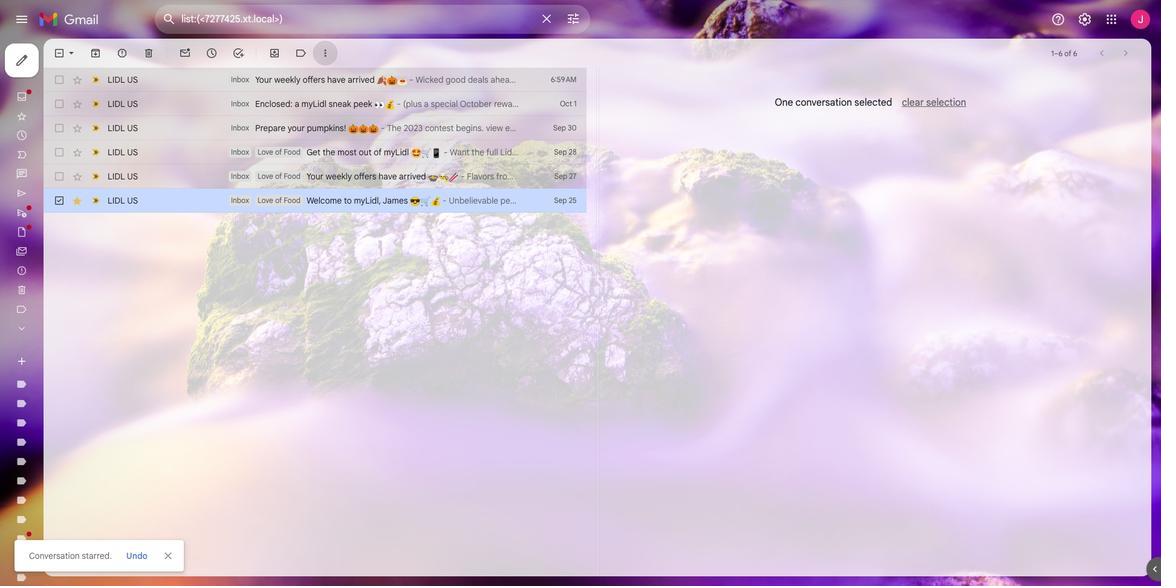 Task type: vqa. For each thing, say whether or not it's contained in the screenshot.
bottommost Klo
no



Task type: describe. For each thing, give the bounding box(es) containing it.
selected
[[855, 97, 892, 109]]

love for get the most out of mylidl
[[258, 148, 273, 157]]

conversation
[[796, 97, 852, 109]]

- for oct 1
[[395, 99, 403, 109]]

weekly for '🍂' image
[[274, 74, 301, 85]]

food for welcome to mylidl, james
[[284, 196, 300, 205]]

2 row from the top
[[44, 92, 586, 116]]

prepare your pumpkins!
[[255, 123, 348, 134]]

undo
[[126, 551, 147, 562]]

😎 image
[[410, 196, 420, 207]]

3 row from the top
[[44, 116, 586, 140]]

arrived for 🍲 icon
[[399, 171, 426, 182]]

4 inbox from the top
[[231, 148, 249, 157]]

a
[[295, 99, 299, 109]]

0 horizontal spatial 💰 image
[[385, 100, 395, 110]]

conversation starred.
[[29, 551, 112, 562]]

🍲 image
[[428, 172, 438, 182]]

move to inbox image
[[269, 47, 281, 59]]

lidl for enclosed: a mylidl sneak peek
[[108, 99, 125, 109]]

🥢 image
[[449, 172, 459, 182]]

lidl for welcome to mylidl, james
[[108, 195, 125, 206]]

sep for your weekly offers have arrived
[[554, 172, 567, 181]]

archive image
[[90, 47, 102, 59]]

27
[[569, 172, 577, 181]]

–
[[1054, 49, 1059, 58]]

- for sep 30
[[379, 123, 387, 134]]

search mail image
[[158, 8, 180, 30]]

1 vertical spatial 1
[[574, 99, 577, 108]]

love for welcome to mylidl, james
[[258, 196, 273, 205]]

your for 🍲 icon
[[307, 171, 323, 182]]

us for your
[[127, 171, 138, 182]]

6 inbox from the top
[[231, 196, 249, 205]]

👨‍🍳 image
[[438, 172, 449, 182]]

one conversation selected
[[775, 97, 892, 109]]

🍝 image
[[397, 76, 407, 86]]

peek
[[353, 99, 372, 109]]

one
[[775, 97, 793, 109]]

lidl for prepare your pumpkins!
[[108, 123, 125, 134]]

1 horizontal spatial 💰 image
[[430, 196, 441, 207]]

🤩 image
[[411, 148, 421, 158]]

28
[[569, 148, 577, 157]]

6:59 am
[[551, 75, 577, 84]]

- right '🍂' image
[[407, 74, 416, 85]]

🎃 image for prepare your pumpkins!
[[358, 124, 369, 134]]

pumpkins!
[[307, 123, 346, 134]]

Search mail text field
[[181, 13, 532, 25]]

1 lidl from the top
[[108, 74, 125, 85]]

offers for 🍲 icon
[[354, 171, 376, 182]]

0 vertical spatial 1
[[1051, 49, 1054, 58]]

get
[[307, 147, 320, 158]]

1 6 from the left
[[1059, 49, 1063, 58]]

sep 27
[[554, 172, 577, 181]]

📱 image
[[431, 148, 442, 158]]

- for sep 27
[[459, 171, 467, 182]]

us for get
[[127, 147, 138, 158]]

add to tasks image
[[232, 47, 244, 59]]

main content containing one conversation selected
[[44, 39, 1151, 577]]

sep 25
[[554, 196, 577, 205]]

more image
[[319, 47, 331, 59]]

oct
[[560, 99, 572, 108]]

undo link
[[121, 545, 152, 567]]

30
[[568, 123, 577, 132]]

6 row from the top
[[44, 189, 586, 213]]

lidl us for get
[[108, 147, 138, 158]]

arrived for '🍂' image
[[348, 74, 375, 85]]

1 inbox from the top
[[231, 75, 249, 84]]

have for '🍂' image
[[327, 74, 345, 85]]

clear selection link
[[892, 97, 966, 109]]



Task type: locate. For each thing, give the bounding box(es) containing it.
4 us from the top
[[127, 147, 138, 158]]

love of food for welcome to mylidl, james
[[258, 196, 300, 205]]

1 vertical spatial 🛒 image
[[420, 196, 430, 207]]

🎃 image
[[369, 124, 379, 134]]

arrived left '🍂' image
[[348, 74, 375, 85]]

arrived left 🍲 icon
[[399, 171, 426, 182]]

offers up enclosed: a mylidl sneak peek at the left of the page
[[303, 74, 325, 85]]

weekly down most
[[326, 171, 352, 182]]

have for 🍲 icon
[[379, 171, 397, 182]]

offers for '🍂' image
[[303, 74, 325, 85]]

-
[[407, 74, 416, 85], [395, 99, 403, 109], [379, 123, 387, 134], [442, 147, 450, 158], [459, 171, 467, 182], [441, 195, 449, 206]]

5 inbox from the top
[[231, 172, 249, 181]]

1 vertical spatial love
[[258, 172, 273, 181]]

love
[[258, 148, 273, 157], [258, 172, 273, 181], [258, 196, 273, 205]]

3 food from the top
[[284, 196, 300, 205]]

sep for prepare your pumpkins!
[[553, 123, 566, 132]]

gmail image
[[39, 7, 105, 31]]

1 down support icon
[[1051, 49, 1054, 58]]

love of food for your weekly offers have arrived
[[258, 172, 300, 181]]

lidl for your weekly offers have arrived
[[108, 171, 125, 182]]

🍂 image
[[377, 76, 387, 86]]

mylidl
[[302, 99, 326, 109], [384, 147, 409, 158]]

love for your weekly offers have arrived
[[258, 172, 273, 181]]

main content
[[44, 39, 1151, 577]]

0 horizontal spatial offers
[[303, 74, 325, 85]]

0 horizontal spatial weekly
[[274, 74, 301, 85]]

💰 image down '🍂' image
[[385, 100, 395, 110]]

1 love of food from the top
[[258, 148, 300, 157]]

lidl us for your
[[108, 171, 138, 182]]

6 lidl us from the top
[[108, 195, 138, 206]]

0 horizontal spatial 1
[[574, 99, 577, 108]]

2 vertical spatial love of food
[[258, 196, 300, 205]]

food left welcome
[[284, 196, 300, 205]]

row
[[44, 68, 586, 92], [44, 92, 586, 116], [44, 116, 586, 140], [44, 140, 586, 164], [44, 164, 586, 189], [44, 189, 586, 213]]

1 vertical spatial your
[[307, 171, 323, 182]]

sneak
[[329, 99, 351, 109]]

1 food from the top
[[284, 148, 300, 157]]

- up 👨‍🍳 image at the left
[[442, 147, 450, 158]]

welcome
[[307, 195, 342, 206]]

of for your weekly offers have arrived
[[275, 172, 282, 181]]

2 us from the top
[[127, 99, 138, 109]]

5 lidl from the top
[[108, 171, 125, 182]]

6
[[1059, 49, 1063, 58], [1073, 49, 1077, 58]]

None checkbox
[[53, 47, 65, 59], [53, 74, 65, 86], [53, 122, 65, 134], [53, 171, 65, 183], [53, 195, 65, 207], [53, 47, 65, 59], [53, 74, 65, 86], [53, 122, 65, 134], [53, 171, 65, 183], [53, 195, 65, 207]]

- right 👨‍🍳 image at the left
[[459, 171, 467, 182]]

1 vertical spatial food
[[284, 172, 300, 181]]

us
[[127, 74, 138, 85], [127, 99, 138, 109], [127, 123, 138, 134], [127, 147, 138, 158], [127, 171, 138, 182], [127, 195, 138, 206]]

food
[[284, 148, 300, 157], [284, 172, 300, 181], [284, 196, 300, 205]]

💰 image
[[385, 100, 395, 110], [430, 196, 441, 207]]

6 us from the top
[[127, 195, 138, 206]]

None search field
[[155, 5, 590, 34]]

🛒 image for get the most out of mylidl
[[421, 148, 431, 158]]

0 vertical spatial 🛒 image
[[421, 148, 431, 158]]

your down get
[[307, 171, 323, 182]]

of
[[1065, 49, 1071, 58], [374, 147, 382, 158], [275, 148, 282, 157], [275, 172, 282, 181], [275, 196, 282, 205]]

of for welcome to mylidl, james
[[275, 196, 282, 205]]

0 horizontal spatial have
[[327, 74, 345, 85]]

us for prepare
[[127, 123, 138, 134]]

most
[[337, 147, 357, 158]]

your weekly offers have arrived up mylidl, on the left of the page
[[307, 171, 428, 182]]

labels image
[[295, 47, 307, 59]]

sep left '25'
[[554, 196, 567, 205]]

2 6 from the left
[[1073, 49, 1077, 58]]

0 vertical spatial arrived
[[348, 74, 375, 85]]

0 horizontal spatial your
[[255, 74, 272, 85]]

us for welcome
[[127, 195, 138, 206]]

mylidl right a
[[302, 99, 326, 109]]

0 horizontal spatial mylidl
[[302, 99, 326, 109]]

5 lidl us from the top
[[108, 171, 138, 182]]

starred.
[[82, 551, 112, 562]]

have up james
[[379, 171, 397, 182]]

1 horizontal spatial offers
[[354, 171, 376, 182]]

0 vertical spatial food
[[284, 148, 300, 157]]

clear search image
[[535, 7, 559, 31]]

clear
[[902, 97, 924, 109]]

2 vertical spatial food
[[284, 196, 300, 205]]

0 vertical spatial love
[[258, 148, 273, 157]]

navigation
[[0, 39, 145, 587]]

1 right oct
[[574, 99, 577, 108]]

0 vertical spatial your
[[255, 74, 272, 85]]

👀 image
[[374, 100, 385, 110]]

🎃 image for your weekly offers have arrived
[[387, 76, 397, 86]]

lidl for get the most out of mylidl
[[108, 147, 125, 158]]

food for your weekly offers have arrived
[[284, 172, 300, 181]]

food down your
[[284, 172, 300, 181]]

- down 👀 icon
[[379, 123, 387, 134]]

oct 1
[[560, 99, 577, 108]]

your weekly offers have arrived up enclosed: a mylidl sneak peek at the left of the page
[[255, 74, 377, 85]]

prepare
[[255, 123, 285, 134]]

1 vertical spatial your weekly offers have arrived
[[307, 171, 428, 182]]

5 row from the top
[[44, 164, 586, 189]]

🛒 image
[[421, 148, 431, 158], [420, 196, 430, 207]]

have up sneak
[[327, 74, 345, 85]]

settings image
[[1078, 12, 1092, 27]]

🛒 image for welcome to mylidl, james
[[420, 196, 430, 207]]

weekly for 🍲 icon
[[326, 171, 352, 182]]

lidl us for prepare
[[108, 123, 138, 134]]

alert
[[15, 28, 1142, 572]]

0 horizontal spatial 6
[[1059, 49, 1063, 58]]

6 down support icon
[[1059, 49, 1063, 58]]

0 vertical spatial your weekly offers have arrived
[[255, 74, 377, 85]]

us for enclosed:
[[127, 99, 138, 109]]

2 inbox from the top
[[231, 99, 249, 108]]

clear selection
[[902, 97, 966, 109]]

0 vertical spatial offers
[[303, 74, 325, 85]]

3 us from the top
[[127, 123, 138, 134]]

sep left 27
[[554, 172, 567, 181]]

2 lidl us from the top
[[108, 99, 138, 109]]

6 lidl from the top
[[108, 195, 125, 206]]

- for sep 28
[[442, 147, 450, 158]]

2 vertical spatial love
[[258, 196, 273, 205]]

have
[[327, 74, 345, 85], [379, 171, 397, 182]]

1 horizontal spatial have
[[379, 171, 397, 182]]

0 vertical spatial weekly
[[274, 74, 301, 85]]

1 horizontal spatial weekly
[[326, 171, 352, 182]]

1 horizontal spatial your
[[307, 171, 323, 182]]

5 us from the top
[[127, 171, 138, 182]]

main menu image
[[15, 12, 29, 27]]

3 love of food from the top
[[258, 196, 300, 205]]

🛒 image down 🍲 icon
[[420, 196, 430, 207]]

1 vertical spatial weekly
[[326, 171, 352, 182]]

enclosed:
[[255, 99, 293, 109]]

sep
[[553, 123, 566, 132], [554, 148, 567, 157], [554, 172, 567, 181], [554, 196, 567, 205]]

lidl us for welcome
[[108, 195, 138, 206]]

🛒 image up 🍲 icon
[[421, 148, 431, 158]]

snooze image
[[206, 47, 218, 59]]

of for get the most out of mylidl
[[275, 148, 282, 157]]

mylidl left 🤩 icon
[[384, 147, 409, 158]]

sep for get the most out of mylidl
[[554, 148, 567, 157]]

sep 30
[[553, 123, 577, 132]]

to
[[344, 195, 352, 206]]

0 vertical spatial love of food
[[258, 148, 300, 157]]

selection
[[926, 97, 966, 109]]

out
[[359, 147, 372, 158]]

sep 28
[[554, 148, 577, 157]]

1 horizontal spatial 6
[[1073, 49, 1077, 58]]

1 vertical spatial 💰 image
[[430, 196, 441, 207]]

sep left 30
[[553, 123, 566, 132]]

mylidl,
[[354, 195, 381, 206]]

support image
[[1051, 12, 1066, 27]]

weekly
[[274, 74, 301, 85], [326, 171, 352, 182]]

your up the enclosed:
[[255, 74, 272, 85]]

4 lidl from the top
[[108, 147, 125, 158]]

2 lidl from the top
[[108, 99, 125, 109]]

your
[[255, 74, 272, 85], [307, 171, 323, 182]]

get the most out of mylidl
[[307, 147, 411, 158]]

alert containing conversation starred.
[[15, 28, 1142, 572]]

love of food
[[258, 148, 300, 157], [258, 172, 300, 181], [258, 196, 300, 205]]

6 right –
[[1073, 49, 1077, 58]]

your weekly offers have arrived for 🍲 icon
[[307, 171, 428, 182]]

4 lidl us from the top
[[108, 147, 138, 158]]

2 food from the top
[[284, 172, 300, 181]]

1 us from the top
[[127, 74, 138, 85]]

1 vertical spatial have
[[379, 171, 397, 182]]

0 horizontal spatial arrived
[[348, 74, 375, 85]]

4 row from the top
[[44, 140, 586, 164]]

lidl
[[108, 74, 125, 85], [108, 99, 125, 109], [108, 123, 125, 134], [108, 147, 125, 158], [108, 171, 125, 182], [108, 195, 125, 206]]

your for '🍂' image
[[255, 74, 272, 85]]

advanced search options image
[[561, 7, 585, 31]]

0 vertical spatial mylidl
[[302, 99, 326, 109]]

james
[[383, 195, 408, 206]]

1 horizontal spatial 1
[[1051, 49, 1054, 58]]

🎃 image
[[387, 76, 397, 86], [348, 124, 358, 134], [358, 124, 369, 134]]

delete image
[[143, 47, 155, 59]]

your weekly offers have arrived for '🍂' image
[[255, 74, 377, 85]]

2 love from the top
[[258, 172, 273, 181]]

3 love from the top
[[258, 196, 273, 205]]

1 vertical spatial love of food
[[258, 172, 300, 181]]

your weekly offers have arrived
[[255, 74, 377, 85], [307, 171, 428, 182]]

lidl us for enclosed:
[[108, 99, 138, 109]]

sep left 28
[[554, 148, 567, 157]]

food for get the most out of mylidl
[[284, 148, 300, 157]]

your
[[288, 123, 305, 134]]

25
[[569, 196, 577, 205]]

arrived
[[348, 74, 375, 85], [399, 171, 426, 182]]

3 inbox from the top
[[231, 123, 249, 132]]

welcome to mylidl, james
[[307, 195, 410, 206]]

1 horizontal spatial mylidl
[[384, 147, 409, 158]]

1 – 6 of 6
[[1051, 49, 1077, 58]]

- right 👀 icon
[[395, 99, 403, 109]]

0 vertical spatial have
[[327, 74, 345, 85]]

offers down 'out'
[[354, 171, 376, 182]]

1 horizontal spatial arrived
[[399, 171, 426, 182]]

1 lidl us from the top
[[108, 74, 138, 85]]

the
[[323, 147, 335, 158]]

3 lidl from the top
[[108, 123, 125, 134]]

1 vertical spatial offers
[[354, 171, 376, 182]]

lidl us
[[108, 74, 138, 85], [108, 99, 138, 109], [108, 123, 138, 134], [108, 147, 138, 158], [108, 171, 138, 182], [108, 195, 138, 206]]

inbox
[[231, 75, 249, 84], [231, 99, 249, 108], [231, 123, 249, 132], [231, 148, 249, 157], [231, 172, 249, 181], [231, 196, 249, 205]]

0 vertical spatial 💰 image
[[385, 100, 395, 110]]

conversation
[[29, 551, 80, 562]]

enclosed: a mylidl sneak peek
[[255, 99, 374, 109]]

1 love from the top
[[258, 148, 273, 157]]

1
[[1051, 49, 1054, 58], [574, 99, 577, 108]]

💰 image right 😎 icon
[[430, 196, 441, 207]]

None checkbox
[[53, 98, 65, 110], [53, 146, 65, 158], [53, 98, 65, 110], [53, 146, 65, 158]]

report spam image
[[116, 47, 128, 59]]

- down 👨‍🍳 image at the left
[[441, 195, 449, 206]]

3 lidl us from the top
[[108, 123, 138, 134]]

love of food for get the most out of mylidl
[[258, 148, 300, 157]]

1 row from the top
[[44, 68, 586, 92]]

food left get
[[284, 148, 300, 157]]

offers
[[303, 74, 325, 85], [354, 171, 376, 182]]

weekly up a
[[274, 74, 301, 85]]

1 vertical spatial arrived
[[399, 171, 426, 182]]

2 love of food from the top
[[258, 172, 300, 181]]

1 vertical spatial mylidl
[[384, 147, 409, 158]]



